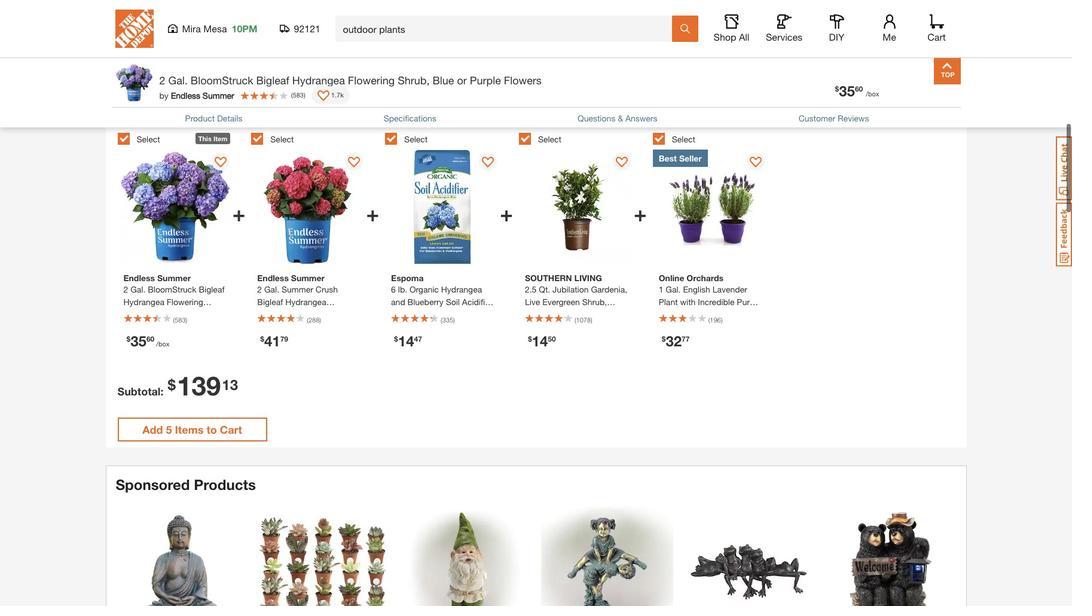 Task type: describe. For each thing, give the bounding box(es) containing it.
jubilation
[[553, 284, 589, 294]]

3 / 5 group
[[385, 126, 513, 367]]

( 335 )
[[441, 316, 455, 324]]

2 gal. summer crush bigleaf hydrangea flowering shrub with raspberry red flowers image
[[251, 149, 366, 264]]

$ inside $ 14 50
[[528, 334, 532, 343]]

add 5 items to cart
[[142, 423, 242, 436]]

blue
[[433, 74, 454, 87]]

cart inside button
[[220, 423, 242, 436]]

0 horizontal spatial 5
[[150, 40, 154, 50]]

79
[[280, 334, 288, 343]]

( for $ 32 77
[[709, 316, 710, 324]]

1078
[[576, 316, 591, 324]]

1.7k button
[[312, 86, 350, 104]]

( 196 )
[[709, 316, 723, 324]]

14 for $ 14 47
[[398, 333, 414, 349]]

41
[[264, 333, 280, 349]]

product image image
[[115, 63, 153, 102]]

crush
[[316, 284, 338, 294]]

0 horizontal spatial gal.
[[168, 74, 188, 87]]

shop all button
[[713, 14, 751, 43]]

26 in. tall indoor/outdoor girl jumping over boy statue yard art decoration image
[[541, 506, 673, 606]]

evergreen
[[543, 297, 580, 307]]

mira
[[182, 23, 201, 34]]

me
[[883, 31, 897, 42]]

together
[[258, 87, 325, 108]]

display image inside the 5 / 5 group
[[750, 157, 762, 169]]

15 in. tall outdoor bear couple with lantern and welcome sign statue with solar led light yard art decoration image
[[825, 506, 957, 606]]

sulfur
[[409, 309, 431, 320]]

6 lb. organic hydrangea and blueberry soil acidifier with sulfur and gypsum image
[[385, 149, 500, 264]]

$ inside $ 41 79
[[260, 334, 264, 343]]

0 vertical spatial 2
[[159, 74, 165, 87]]

$ 32 77
[[662, 333, 690, 349]]

12 in. tall traditional outdoor garden gnome yard statue decoration image
[[399, 506, 532, 606]]

47
[[414, 334, 422, 343]]

raspberry
[[257, 322, 296, 332]]

0 vertical spatial cart
[[928, 31, 946, 42]]

mira mesa 10pm
[[182, 23, 258, 34]]

sponsored
[[116, 476, 190, 493]]

cart link
[[924, 14, 950, 43]]

0 vertical spatial bigleaf
[[256, 74, 289, 87]]

qt.
[[539, 284, 551, 294]]

3.5
[[112, 40, 123, 50]]

bought
[[197, 87, 253, 108]]

32
[[666, 333, 682, 349]]

1 gal. english lavender plant with incredible purple color and fragrance (2-pack) image
[[653, 149, 768, 264]]

$ inside subtotal: $ 139 13
[[168, 376, 176, 393]]

this item
[[199, 135, 228, 142]]

50
[[548, 334, 556, 343]]

0 vertical spatial $ 35 60 /box
[[836, 83, 880, 99]]

and for 14
[[433, 309, 447, 320]]

product
[[185, 113, 215, 123]]

select inside the 5 / 5 group
[[672, 134, 696, 144]]

southern
[[525, 273, 572, 283]]

shrub
[[296, 309, 319, 320]]

335
[[443, 316, 454, 324]]

the home depot logo image
[[115, 10, 153, 48]]

feedback link image
[[1057, 202, 1073, 267]]

0 vertical spatial 35
[[840, 83, 855, 99]]

all
[[739, 31, 750, 42]]

select for $ 41 79
[[271, 134, 294, 144]]

$ 14 50
[[528, 333, 556, 349]]

soil
[[446, 297, 460, 307]]

acidifier
[[462, 297, 493, 307]]

services
[[766, 31, 803, 42]]

flowers inside "endless summer 2 gal. summer crush bigleaf hydrangea flowering shrub with raspberry red flowers"
[[316, 322, 345, 332]]

( for $ 41 79
[[307, 316, 309, 324]]

1 horizontal spatial /box
[[866, 90, 880, 98]]

196
[[710, 316, 721, 324]]

with inside "endless summer 2 gal. summer crush bigleaf hydrangea flowering shrub with raspberry red flowers"
[[321, 309, 337, 320]]

items
[[175, 423, 204, 436]]

) for $ 14 47
[[454, 316, 455, 324]]

endless inside "endless summer 2 gal. summer crush bigleaf hydrangea flowering shrub with raspberry red flowers"
[[257, 273, 289, 283]]

$ inside 1 / 5 group
[[127, 334, 131, 343]]

orchards
[[687, 273, 724, 283]]

0 horizontal spatial endless
[[171, 90, 200, 100]]

incredible
[[698, 297, 735, 307]]

$ 14 47
[[394, 333, 422, 349]]

1 vertical spatial summer
[[291, 273, 325, 283]]

espoma 6 lb. organic hydrangea and blueberry soil acidifier with sulfur and gypsum
[[391, 273, 493, 320]]

mini unique indoor succulent plants in 2 in. round grower pot, avg. shipping height 2 in. tall (25-pack) image
[[258, 506, 390, 606]]

( 288 )
[[307, 316, 321, 324]]

6.5 in. h lazy daze knot of frogs sill sitters statue image
[[683, 506, 815, 606]]

english
[[683, 284, 711, 294]]

add
[[142, 423, 163, 436]]

display image for 14
[[482, 157, 494, 169]]

$ down diy
[[836, 84, 840, 93]]

+ for $ 14 47
[[500, 200, 513, 226]]

(2-
[[738, 309, 748, 320]]

2 / 5 group
[[251, 126, 379, 367]]

) for $ 32 77
[[721, 316, 723, 324]]

0 vertical spatial flowers
[[504, 74, 542, 87]]

bloomstruck
[[191, 74, 253, 87]]

1 / 5 group
[[118, 126, 245, 367]]

blooms
[[583, 309, 611, 320]]

frequently
[[112, 87, 192, 108]]

288
[[309, 316, 320, 324]]

frequently bought together
[[112, 87, 325, 108]]

answers
[[626, 113, 658, 123]]

by
[[159, 90, 169, 100]]

top button
[[934, 57, 961, 84]]

endless summer 2 gal. summer crush bigleaf hydrangea flowering shrub with raspberry red flowers
[[257, 273, 345, 332]]

hydrangea inside "endless summer 2 gal. summer crush bigleaf hydrangea flowering shrub with raspberry red flowers"
[[286, 297, 326, 307]]

gardenia,
[[591, 284, 628, 294]]

6
[[391, 284, 396, 294]]

2.5
[[525, 284, 537, 294]]

of
[[140, 40, 147, 50]]

gal. for 41
[[264, 284, 279, 294]]

fragrant
[[549, 309, 580, 320]]

subtotal:
[[118, 385, 164, 398]]

and for 32
[[682, 309, 696, 320]]

this
[[199, 135, 212, 142]]



Task type: vqa. For each thing, say whether or not it's contained in the screenshot.


Task type: locate. For each thing, give the bounding box(es) containing it.
3 select from the left
[[404, 134, 428, 144]]

2 vertical spatial hydrangea
[[286, 297, 326, 307]]

with inside espoma 6 lb. organic hydrangea and blueberry soil acidifier with sulfur and gypsum
[[391, 309, 407, 320]]

+ inside 3 / 5 group
[[500, 200, 513, 226]]

hydrangea for organic
[[441, 284, 482, 294]]

2 up by
[[159, 74, 165, 87]]

1 vertical spatial shrub,
[[583, 297, 607, 307]]

0 vertical spatial flowering
[[348, 74, 395, 87]]

+ for $ 14 50
[[634, 200, 647, 226]]

1.7k
[[331, 91, 344, 99]]

online
[[659, 273, 685, 283]]

shrub, left blue
[[398, 74, 430, 87]]

1 vertical spatial hydrangea
[[441, 284, 482, 294]]

1 horizontal spatial customer reviews
[[799, 113, 870, 123]]

shrub, inside southern living 2.5 qt. jubilation gardenia, live evergreen shrub, white fragrant blooms
[[583, 297, 607, 307]]

products
[[194, 476, 256, 493]]

gal. inside "endless summer 2 gal. summer crush bigleaf hydrangea flowering shrub with raspberry red flowers"
[[264, 284, 279, 294]]

2 horizontal spatial gal.
[[666, 284, 681, 294]]

) inside the 5 / 5 group
[[721, 316, 723, 324]]

cart
[[928, 31, 946, 42], [220, 423, 242, 436]]

$ down raspberry
[[260, 334, 264, 343]]

gal. down "online" on the right top of the page
[[666, 284, 681, 294]]

1 vertical spatial customer
[[799, 113, 836, 123]]

hydrangea up 1.7k
[[292, 74, 345, 87]]

diy button
[[818, 14, 856, 43]]

2 14 from the left
[[532, 333, 548, 349]]

cart up top button
[[928, 31, 946, 42]]

1 horizontal spatial and
[[433, 309, 447, 320]]

reviews
[[165, 21, 208, 34], [838, 113, 870, 123]]

flowering up specifications
[[348, 74, 395, 87]]

hydrangea for bigleaf
[[292, 74, 345, 87]]

) inside 3 / 5 group
[[454, 316, 455, 324]]

0 horizontal spatial customer
[[112, 21, 162, 34]]

1 vertical spatial flowering
[[257, 309, 294, 320]]

purple for or
[[470, 74, 501, 87]]

with right 288
[[321, 309, 337, 320]]

display image
[[318, 90, 330, 102], [215, 157, 227, 169], [616, 157, 628, 169], [750, 157, 762, 169]]

0 horizontal spatial with
[[321, 309, 337, 320]]

583
[[293, 91, 304, 99]]

out
[[126, 40, 138, 50]]

0 vertical spatial reviews
[[165, 21, 208, 34]]

77
[[682, 334, 690, 343]]

endless
[[171, 90, 200, 100], [257, 273, 289, 283]]

(
[[291, 91, 293, 99], [307, 316, 309, 324], [441, 316, 443, 324], [575, 316, 576, 324], [709, 316, 710, 324]]

summer up shrub
[[282, 284, 313, 294]]

1 vertical spatial bigleaf
[[257, 297, 283, 307]]

1 horizontal spatial endless
[[257, 273, 289, 283]]

$ 35 60 /box up subtotal:
[[127, 333, 170, 349]]

92121 button
[[280, 23, 321, 35]]

0 horizontal spatial 2
[[159, 74, 165, 87]]

5 right add
[[166, 423, 172, 436]]

$ down pack)
[[662, 334, 666, 343]]

1 horizontal spatial reviews
[[838, 113, 870, 123]]

What can we help you find today? search field
[[343, 16, 672, 41]]

bigleaf up raspberry
[[257, 297, 283, 307]]

lb.
[[398, 284, 407, 294]]

0 horizontal spatial shrub,
[[398, 74, 430, 87]]

+ inside 4 / 5 group
[[634, 200, 647, 226]]

( inside 3 / 5 group
[[441, 316, 443, 324]]

with inside online orchards 1 gal. english lavender plant with incredible purple color and fragrance (2- pack)
[[681, 297, 696, 307]]

cart right the to on the bottom of page
[[220, 423, 242, 436]]

and
[[391, 297, 405, 307], [433, 309, 447, 320], [682, 309, 696, 320]]

1 horizontal spatial purple
[[737, 297, 761, 307]]

product details
[[185, 113, 243, 123]]

1 horizontal spatial with
[[391, 309, 407, 320]]

1 select from the left
[[137, 134, 160, 144]]

2 up raspberry
[[257, 284, 262, 294]]

color
[[659, 309, 679, 320]]

southern living 2.5 qt. jubilation gardenia, live evergreen shrub, white fragrant blooms
[[525, 273, 628, 320]]

live chat image
[[1057, 136, 1073, 200]]

1 horizontal spatial flowers
[[504, 74, 542, 87]]

0 vertical spatial customer reviews
[[112, 21, 208, 34]]

with down the english
[[681, 297, 696, 307]]

0 horizontal spatial and
[[391, 297, 405, 307]]

) inside 2 / 5 group
[[320, 316, 321, 324]]

display image inside 1 / 5 group
[[215, 157, 227, 169]]

0 horizontal spatial /box
[[156, 340, 170, 348]]

92121
[[294, 23, 321, 34]]

display image for 41
[[348, 157, 360, 169]]

14 down white
[[532, 333, 548, 349]]

questions
[[578, 113, 616, 123]]

&
[[618, 113, 623, 123]]

shrub, up blooms
[[583, 297, 607, 307]]

14 inside 4 / 5 group
[[532, 333, 548, 349]]

1 vertical spatial customer reviews
[[799, 113, 870, 123]]

$ up subtotal:
[[127, 334, 131, 343]]

diy
[[830, 31, 845, 42]]

0 vertical spatial 60
[[855, 84, 863, 93]]

endless up raspberry
[[257, 273, 289, 283]]

0 horizontal spatial 14
[[398, 333, 414, 349]]

1 vertical spatial 60
[[147, 334, 155, 343]]

shop
[[714, 31, 737, 42]]

2 inside "endless summer 2 gal. summer crush bigleaf hydrangea flowering shrub with raspberry red flowers"
[[257, 284, 262, 294]]

select inside 2 / 5 group
[[271, 134, 294, 144]]

60 inside 1 / 5 group
[[147, 334, 155, 343]]

seller
[[680, 153, 702, 163]]

( inside 4 / 5 group
[[575, 316, 576, 324]]

product details button
[[185, 112, 243, 124], [185, 112, 243, 124]]

2 select from the left
[[271, 134, 294, 144]]

$ left 47
[[394, 334, 398, 343]]

best seller
[[659, 153, 702, 163]]

1 horizontal spatial 5
[[166, 423, 172, 436]]

$ 41 79
[[260, 333, 288, 349]]

gal. up raspberry
[[264, 284, 279, 294]]

0 vertical spatial 5
[[150, 40, 154, 50]]

( for $ 14 50
[[575, 316, 576, 324]]

1 + from the left
[[233, 200, 245, 226]]

hydrangea up soil
[[441, 284, 482, 294]]

0 horizontal spatial customer reviews
[[112, 21, 208, 34]]

$ inside $ 14 47
[[394, 334, 398, 343]]

0 vertical spatial purple
[[470, 74, 501, 87]]

2 vertical spatial summer
[[282, 284, 313, 294]]

1 vertical spatial cart
[[220, 423, 242, 436]]

3 + from the left
[[500, 200, 513, 226]]

0 horizontal spatial 60
[[147, 334, 155, 343]]

display image inside 3 / 5 group
[[482, 157, 494, 169]]

organic
[[410, 284, 439, 294]]

flowers
[[504, 74, 542, 87], [316, 322, 345, 332]]

bigleaf inside "endless summer 2 gal. summer crush bigleaf hydrangea flowering shrub with raspberry red flowers"
[[257, 297, 283, 307]]

lavender
[[713, 284, 748, 294]]

1 horizontal spatial 2
[[257, 284, 262, 294]]

4 / 5 group
[[519, 126, 647, 367]]

35 up subtotal:
[[131, 333, 147, 349]]

2 horizontal spatial and
[[682, 309, 696, 320]]

pack)
[[659, 322, 680, 332]]

35 inside 1 / 5 group
[[131, 333, 147, 349]]

0 horizontal spatial flowers
[[316, 322, 345, 332]]

flowers down what can we help you find today? search box
[[504, 74, 542, 87]]

display image inside '1.7k' dropdown button
[[318, 90, 330, 102]]

$ 35 60 /box down diy
[[836, 83, 880, 99]]

2 gal. bloomstruck bigleaf hydrangea flowering shrub, blue or purple flowers
[[159, 74, 542, 87]]

1 vertical spatial /box
[[156, 340, 170, 348]]

0 vertical spatial endless
[[171, 90, 200, 100]]

add 5 items to cart button
[[118, 418, 267, 442]]

0 vertical spatial summer
[[203, 90, 234, 100]]

5 right of on the top left
[[150, 40, 154, 50]]

3.5 out of 5
[[112, 40, 154, 50]]

me button
[[871, 14, 909, 43]]

0 horizontal spatial $ 35 60 /box
[[127, 333, 170, 349]]

$ 35 60 /box inside 1 / 5 group
[[127, 333, 170, 349]]

1 horizontal spatial 35
[[840, 83, 855, 99]]

by endless summer
[[159, 90, 234, 100]]

+
[[233, 200, 245, 226], [366, 200, 379, 226], [500, 200, 513, 226], [634, 200, 647, 226]]

select inside 4 / 5 group
[[538, 134, 562, 144]]

0 vertical spatial /box
[[866, 90, 880, 98]]

sponsored products
[[116, 476, 256, 493]]

15 in. tall indoor/outdoor meditating buddha statuary decor image
[[116, 506, 248, 606]]

hydrangea inside espoma 6 lb. organic hydrangea and blueberry soil acidifier with sulfur and gypsum
[[441, 284, 482, 294]]

$ inside $ 32 77
[[662, 334, 666, 343]]

mesa
[[204, 23, 227, 34]]

) for $ 41 79
[[320, 316, 321, 324]]

purple right or
[[470, 74, 501, 87]]

14 down sulfur
[[398, 333, 414, 349]]

) left '1.7k' dropdown button
[[304, 91, 306, 99]]

5 select from the left
[[672, 134, 696, 144]]

35 down diy
[[840, 83, 855, 99]]

1 horizontal spatial gal.
[[264, 284, 279, 294]]

purple up (2-
[[737, 297, 761, 307]]

or
[[457, 74, 467, 87]]

display image
[[348, 157, 360, 169], [482, 157, 494, 169]]

select inside 1 / 5 group
[[137, 134, 160, 144]]

1 display image from the left
[[348, 157, 360, 169]]

1 vertical spatial endless
[[257, 273, 289, 283]]

0 horizontal spatial purple
[[470, 74, 501, 87]]

living
[[575, 273, 602, 283]]

display image inside 4 / 5 group
[[616, 157, 628, 169]]

services button
[[765, 14, 804, 43]]

customer reviews button
[[799, 112, 870, 124], [799, 112, 870, 124]]

summer down "bloomstruck"
[[203, 90, 234, 100]]

) for $ 14 50
[[591, 316, 593, 324]]

5 inside button
[[166, 423, 172, 436]]

1
[[659, 284, 664, 294]]

select inside 3 / 5 group
[[404, 134, 428, 144]]

0 horizontal spatial flowering
[[257, 309, 294, 320]]

4 select from the left
[[538, 134, 562, 144]]

1 horizontal spatial 14
[[532, 333, 548, 349]]

1 vertical spatial flowers
[[316, 322, 345, 332]]

/box
[[866, 90, 880, 98], [156, 340, 170, 348]]

subtotal: $ 139 13
[[118, 370, 238, 401]]

14 for $ 14 50
[[532, 333, 548, 349]]

0 horizontal spatial display image
[[348, 157, 360, 169]]

1 horizontal spatial $ 35 60 /box
[[836, 83, 880, 99]]

flowering inside "endless summer 2 gal. summer crush bigleaf hydrangea flowering shrub with raspberry red flowers"
[[257, 309, 294, 320]]

4 + from the left
[[634, 200, 647, 226]]

139
[[177, 370, 221, 401]]

$ 35 60 /box
[[836, 83, 880, 99], [127, 333, 170, 349]]

summer up crush
[[291, 273, 325, 283]]

plant
[[659, 297, 678, 307]]

flowering up raspberry
[[257, 309, 294, 320]]

1 vertical spatial 2
[[257, 284, 262, 294]]

+ inside 2 / 5 group
[[366, 200, 379, 226]]

flowers right the red
[[316, 322, 345, 332]]

select for $ 14 47
[[404, 134, 428, 144]]

purple inside online orchards 1 gal. english lavender plant with incredible purple color and fragrance (2- pack)
[[737, 297, 761, 307]]

customer
[[112, 21, 162, 34], [799, 113, 836, 123]]

purple
[[470, 74, 501, 87], [737, 297, 761, 307]]

2 display image from the left
[[482, 157, 494, 169]]

) inside 4 / 5 group
[[591, 316, 593, 324]]

with left sulfur
[[391, 309, 407, 320]]

35
[[840, 83, 855, 99], [131, 333, 147, 349]]

hydrangea up shrub
[[286, 297, 326, 307]]

2.5 qt. jubilation gardenia, live evergreen shrub, white fragrant blooms image
[[519, 149, 634, 264]]

1 vertical spatial reviews
[[838, 113, 870, 123]]

and right color
[[682, 309, 696, 320]]

$ left 50
[[528, 334, 532, 343]]

) right shrub
[[320, 316, 321, 324]]

hydrangea
[[292, 74, 345, 87], [441, 284, 482, 294], [286, 297, 326, 307]]

gal. for 32
[[666, 284, 681, 294]]

0 vertical spatial customer
[[112, 21, 162, 34]]

1 vertical spatial purple
[[737, 297, 761, 307]]

shop all
[[714, 31, 750, 42]]

0 horizontal spatial 35
[[131, 333, 147, 349]]

( 1078 )
[[575, 316, 593, 324]]

10pm
[[232, 23, 258, 34]]

endless right by
[[171, 90, 200, 100]]

( inside the 5 / 5 group
[[709, 316, 710, 324]]

5 / 5 group
[[653, 126, 781, 367]]

espoma
[[391, 273, 424, 283]]

1 horizontal spatial 60
[[855, 84, 863, 93]]

2 horizontal spatial with
[[681, 297, 696, 307]]

0 vertical spatial hydrangea
[[292, 74, 345, 87]]

0 horizontal spatial reviews
[[165, 21, 208, 34]]

questions & answers
[[578, 113, 658, 123]]

gypsum
[[450, 309, 481, 320]]

1 horizontal spatial customer
[[799, 113, 836, 123]]

specifications
[[384, 113, 437, 123]]

1 vertical spatial 35
[[131, 333, 147, 349]]

and down lb.
[[391, 297, 405, 307]]

gal. up by
[[168, 74, 188, 87]]

to
[[207, 423, 217, 436]]

1 horizontal spatial flowering
[[348, 74, 395, 87]]

1 horizontal spatial display image
[[482, 157, 494, 169]]

2
[[159, 74, 165, 87], [257, 284, 262, 294]]

0 horizontal spatial cart
[[220, 423, 242, 436]]

bigleaf up together
[[256, 74, 289, 87]]

) down soil
[[454, 316, 455, 324]]

and down soil
[[433, 309, 447, 320]]

( for $ 14 47
[[441, 316, 443, 324]]

2 + from the left
[[366, 200, 379, 226]]

$ left 139
[[168, 376, 176, 393]]

/box inside 1 / 5 group
[[156, 340, 170, 348]]

online orchards 1 gal. english lavender plant with incredible purple color and fragrance (2- pack)
[[659, 273, 761, 332]]

purple for incredible
[[737, 297, 761, 307]]

1 vertical spatial $ 35 60 /box
[[127, 333, 170, 349]]

1 14 from the left
[[398, 333, 414, 349]]

( inside 2 / 5 group
[[307, 316, 309, 324]]

specifications button
[[384, 112, 437, 124], [384, 112, 437, 124]]

+ for $ 41 79
[[366, 200, 379, 226]]

item
[[214, 135, 228, 142]]

and inside online orchards 1 gal. english lavender plant with incredible purple color and fragrance (2- pack)
[[682, 309, 696, 320]]

) down incredible
[[721, 316, 723, 324]]

red
[[298, 322, 314, 332]]

details
[[217, 113, 243, 123]]

select
[[137, 134, 160, 144], [271, 134, 294, 144], [404, 134, 428, 144], [538, 134, 562, 144], [672, 134, 696, 144]]

1 horizontal spatial cart
[[928, 31, 946, 42]]

14 inside 3 / 5 group
[[398, 333, 414, 349]]

+ inside 1 / 5 group
[[233, 200, 245, 226]]

1 vertical spatial 5
[[166, 423, 172, 436]]

gal. inside online orchards 1 gal. english lavender plant with incredible purple color and fragrance (2- pack)
[[666, 284, 681, 294]]

1 horizontal spatial shrub,
[[583, 297, 607, 307]]

0 vertical spatial shrub,
[[398, 74, 430, 87]]

select for $ 14 50
[[538, 134, 562, 144]]

) right fragrant
[[591, 316, 593, 324]]



